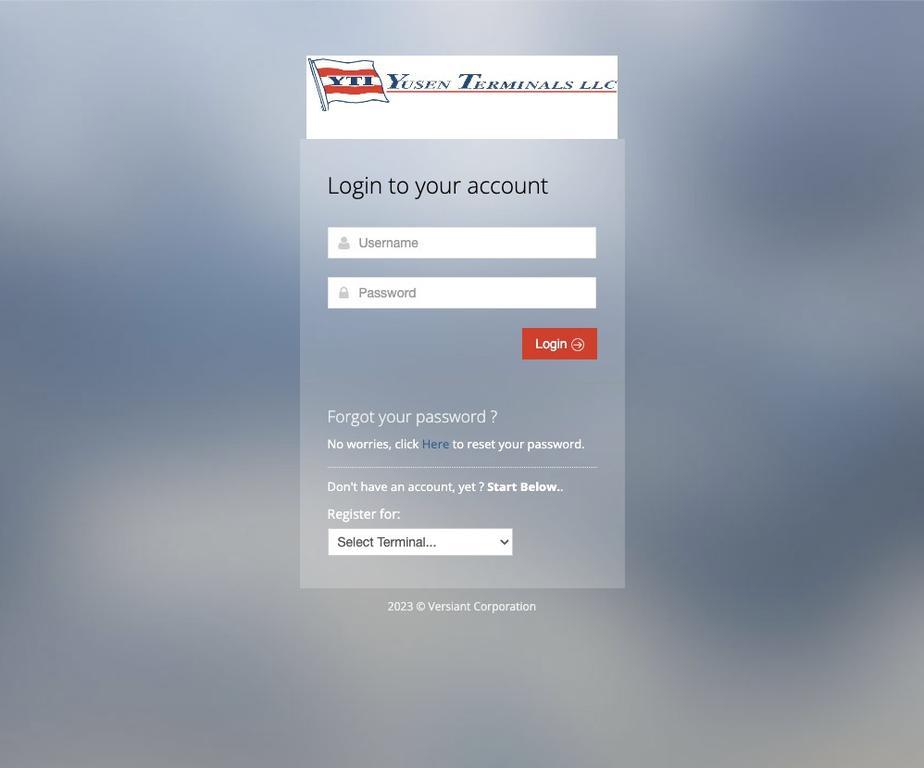 Task type: vqa. For each thing, say whether or not it's contained in the screenshot.
6029. on the right top of the page
no



Task type: locate. For each thing, give the bounding box(es) containing it.
1 horizontal spatial to
[[453, 436, 464, 452]]

0 vertical spatial to
[[389, 170, 410, 200]]

your up username text box
[[416, 170, 462, 200]]

user image
[[337, 235, 352, 250]]

your right reset
[[499, 436, 525, 452]]

Username text field
[[328, 227, 596, 259]]

forgot
[[328, 405, 375, 427]]

0 vertical spatial ?
[[491, 405, 498, 427]]

start
[[488, 478, 517, 495]]

1 horizontal spatial your
[[416, 170, 462, 200]]

0 horizontal spatial your
[[379, 405, 412, 427]]

register
[[328, 505, 377, 523]]

1 horizontal spatial ?
[[491, 405, 498, 427]]

0 vertical spatial login
[[328, 170, 383, 200]]

yet
[[459, 478, 476, 495]]

? up reset
[[491, 405, 498, 427]]

to
[[389, 170, 410, 200], [453, 436, 464, 452]]

here link
[[422, 436, 450, 452]]

worries,
[[347, 436, 392, 452]]

versiant
[[429, 599, 471, 614]]

2 horizontal spatial your
[[499, 436, 525, 452]]

1 vertical spatial ?
[[479, 478, 484, 495]]

login
[[328, 170, 383, 200], [536, 336, 571, 351]]

don't
[[328, 478, 358, 495]]

©
[[416, 599, 426, 614]]

your
[[416, 170, 462, 200], [379, 405, 412, 427], [499, 436, 525, 452]]

click
[[395, 436, 419, 452]]

0 horizontal spatial to
[[389, 170, 410, 200]]

your up click
[[379, 405, 412, 427]]

?
[[491, 405, 498, 427], [479, 478, 484, 495]]

no
[[328, 436, 344, 452]]

to right here link
[[453, 436, 464, 452]]

1 horizontal spatial login
[[536, 336, 571, 351]]

? right yet
[[479, 478, 484, 495]]

to up username text box
[[389, 170, 410, 200]]

1 vertical spatial your
[[379, 405, 412, 427]]

lock image
[[337, 285, 352, 300]]

account
[[467, 170, 549, 200]]

don't have an account, yet ? start below. .
[[328, 478, 567, 495]]

reset
[[467, 436, 496, 452]]

1 vertical spatial to
[[453, 436, 464, 452]]

0 vertical spatial your
[[416, 170, 462, 200]]

1 vertical spatial login
[[536, 336, 571, 351]]

login inside button
[[536, 336, 571, 351]]

0 horizontal spatial login
[[328, 170, 383, 200]]

to inside forgot your password ? no worries, click here to reset your password.
[[453, 436, 464, 452]]



Task type: describe. For each thing, give the bounding box(es) containing it.
for:
[[380, 505, 401, 523]]

login to your account
[[328, 170, 549, 200]]

have
[[361, 478, 388, 495]]

Password password field
[[328, 277, 596, 309]]

login for login to your account
[[328, 170, 383, 200]]

password
[[416, 405, 487, 427]]

password.
[[528, 436, 585, 452]]

corporation
[[474, 599, 537, 614]]

here
[[422, 436, 450, 452]]

account,
[[408, 478, 456, 495]]

login button
[[523, 328, 597, 360]]

register for:
[[328, 505, 401, 523]]

2023 © versiant corporation
[[388, 599, 537, 614]]

2 vertical spatial your
[[499, 436, 525, 452]]

an
[[391, 478, 405, 495]]

? inside forgot your password ? no worries, click here to reset your password.
[[491, 405, 498, 427]]

2023
[[388, 599, 414, 614]]

swapright image
[[571, 338, 584, 351]]

0 horizontal spatial ?
[[479, 478, 484, 495]]

forgot your password ? no worries, click here to reset your password.
[[328, 405, 585, 452]]

login for login
[[536, 336, 571, 351]]

.
[[561, 478, 564, 495]]

below.
[[521, 478, 561, 495]]



